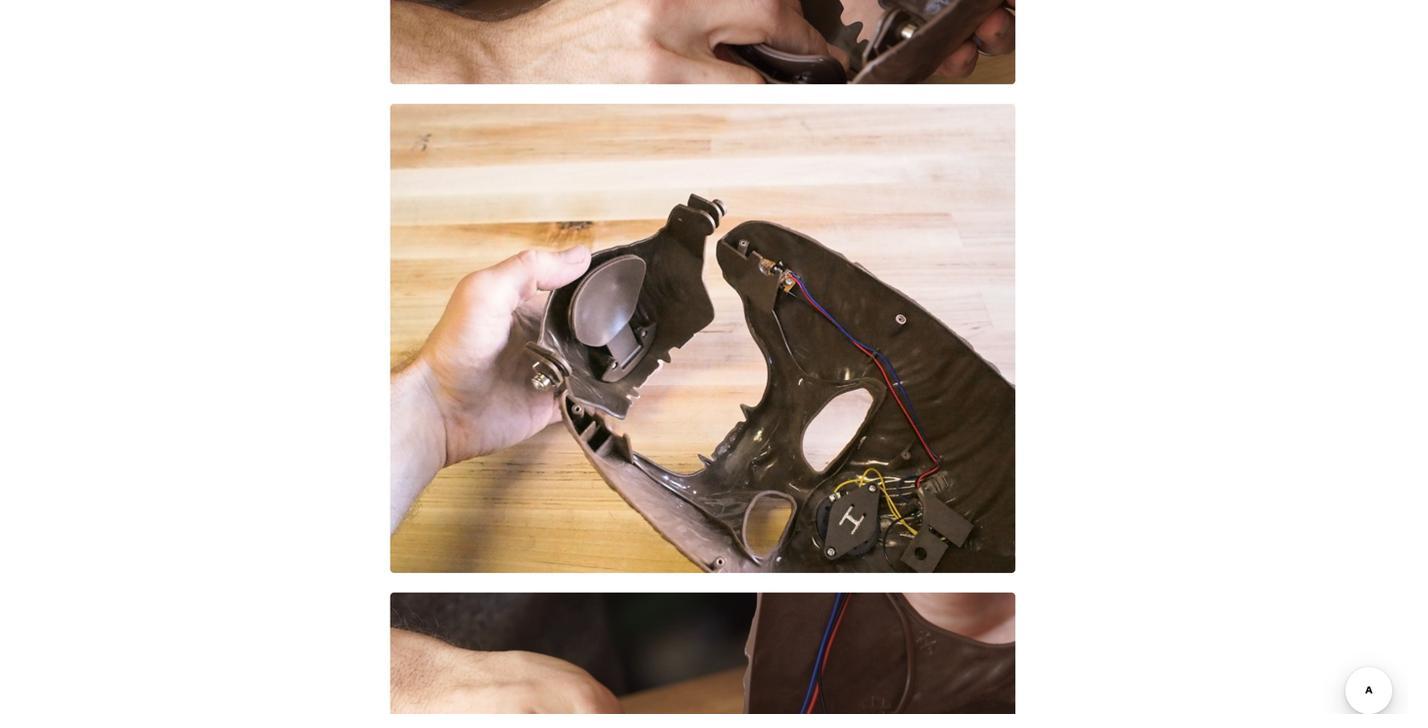 Task type: vqa. For each thing, say whether or not it's contained in the screenshot.
the Single
no



Task type: locate. For each thing, give the bounding box(es) containing it.
image: hacks_afchewcomp_v001_2443.jpg element
[[390, 0, 1016, 84]]



Task type: describe. For each thing, give the bounding box(es) containing it.
image: hacks_afchewcomp_v001_2901.jpg element
[[390, 593, 1016, 714]]

hacks_p6130295.jpg image
[[390, 104, 1016, 573]]



